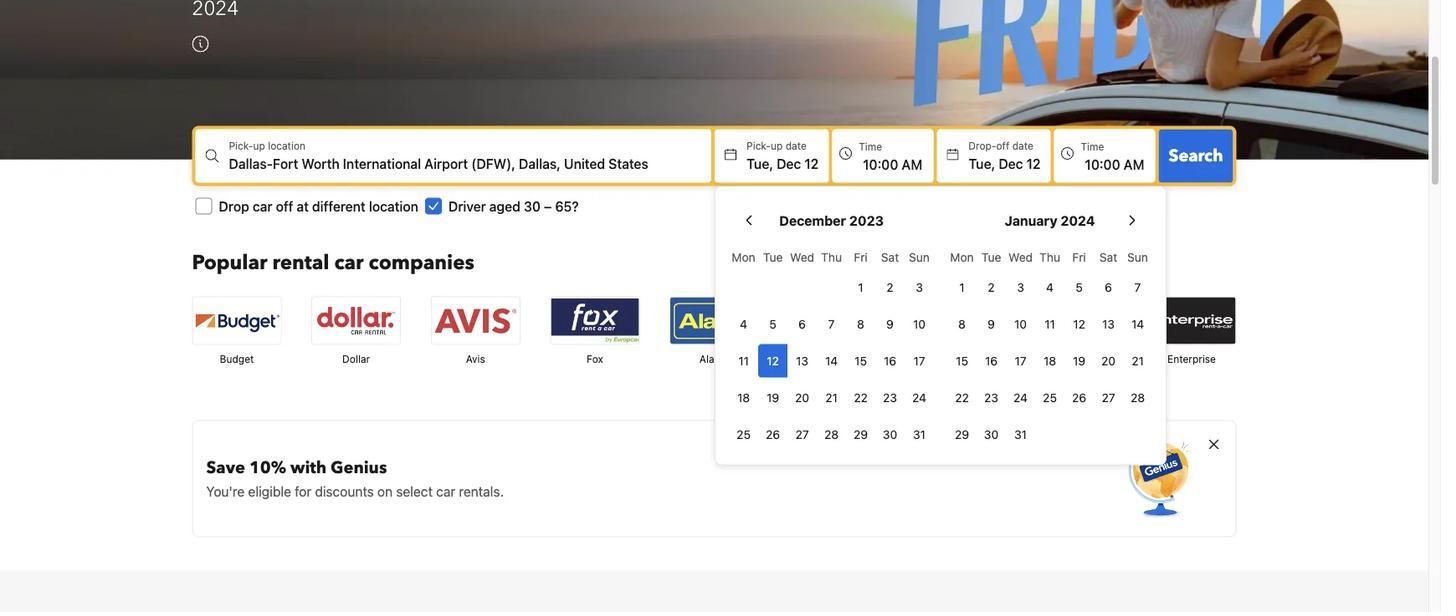 Task type: vqa. For each thing, say whether or not it's contained in the screenshot.


Task type: describe. For each thing, give the bounding box(es) containing it.
9 for 9 checkbox
[[887, 317, 894, 331]]

1 horizontal spatial location
[[369, 198, 419, 214]]

30 for 30 january 2024 option
[[985, 428, 999, 441]]

grid for december
[[729, 241, 934, 452]]

thu for january
[[1040, 250, 1061, 264]]

2 for january 2024
[[988, 280, 995, 294]]

2 January 2024 checkbox
[[977, 271, 1006, 304]]

18 for 18 december 2023 checkbox
[[738, 391, 750, 405]]

fox logo image
[[551, 297, 639, 344]]

14 for 14 december 2023 "option"
[[826, 354, 838, 368]]

date for pick-up date tue, dec 12
[[786, 140, 807, 152]]

tue, for pick-up date tue, dec 12
[[747, 156, 774, 171]]

0 horizontal spatial car
[[253, 198, 273, 214]]

select
[[396, 484, 433, 500]]

mon tue wed thu for january
[[951, 250, 1061, 264]]

2 December 2023 checkbox
[[876, 271, 905, 304]]

24 December 2023 checkbox
[[905, 381, 934, 415]]

6 for 6 option
[[1105, 280, 1113, 294]]

12 right 11 january 2024 checkbox
[[1074, 317, 1086, 331]]

0 horizontal spatial 30
[[524, 198, 541, 214]]

27 January 2024 checkbox
[[1094, 381, 1124, 415]]

7 for 7 january 2024 "checkbox"
[[1135, 280, 1142, 294]]

0 horizontal spatial location
[[268, 140, 306, 152]]

24 for 24 checkbox
[[913, 391, 927, 405]]

avis
[[466, 354, 485, 365]]

see terms and conditions for more information image
[[192, 35, 209, 52]]

25 for 25 checkbox
[[1043, 391, 1057, 405]]

13 December 2023 checkbox
[[788, 344, 817, 378]]

7 December 2023 checkbox
[[817, 308, 847, 341]]

20 December 2023 checkbox
[[788, 381, 817, 415]]

off inside drop-off date tue, dec 12
[[997, 140, 1010, 152]]

december
[[780, 212, 847, 228]]

30 for 30 december 2023 option
[[883, 428, 898, 441]]

11 December 2023 checkbox
[[729, 344, 759, 378]]

3 for january 2024
[[1018, 280, 1025, 294]]

21 for 21 "option"
[[826, 391, 838, 405]]

18 January 2024 checkbox
[[1036, 344, 1065, 378]]

17 December 2023 checkbox
[[905, 344, 934, 378]]

tue for december
[[763, 250, 783, 264]]

16 for 16 december 2023 checkbox
[[884, 354, 897, 368]]

12 December 2023 checkbox
[[759, 344, 788, 378]]

21 December 2023 checkbox
[[817, 381, 847, 415]]

28 December 2023 checkbox
[[817, 418, 847, 452]]

eligible
[[248, 484, 291, 500]]

12 January 2024 checkbox
[[1065, 308, 1094, 341]]

22 for 22 checkbox
[[956, 391, 969, 405]]

4 January 2024 checkbox
[[1036, 271, 1065, 304]]

fox
[[587, 354, 604, 365]]

for
[[295, 484, 312, 500]]

10 for 10 option at the right bottom of the page
[[1015, 317, 1027, 331]]

7 for the '7' checkbox
[[829, 317, 835, 331]]

save
[[206, 457, 245, 480]]

wed for january
[[1009, 250, 1033, 264]]

19 January 2024 checkbox
[[1065, 344, 1094, 378]]

enterprise logo image
[[1148, 297, 1236, 344]]

1 horizontal spatial car
[[334, 249, 364, 277]]

29 December 2023 checkbox
[[847, 418, 876, 452]]

12 inside drop-off date tue, dec 12
[[1027, 156, 1041, 171]]

26 for 26 december 2023 checkbox
[[766, 428, 780, 441]]

24 January 2024 checkbox
[[1006, 381, 1036, 415]]

tue for january
[[982, 250, 1002, 264]]

18 for 18 checkbox
[[1044, 354, 1057, 368]]

16 for 16 january 2024 option
[[986, 354, 998, 368]]

you're
[[206, 484, 245, 500]]

wed for december
[[790, 250, 815, 264]]

1 for january
[[960, 280, 965, 294]]

rental
[[273, 249, 329, 277]]

2 for december 2023
[[887, 280, 894, 294]]

up for pick-up date tue, dec 12
[[771, 140, 783, 152]]

thrifty
[[818, 354, 850, 365]]

20 for 20 december 2023 option
[[795, 391, 810, 405]]

sun for 2023
[[909, 250, 930, 264]]

sat for 2024
[[1100, 250, 1118, 264]]

22 December 2023 checkbox
[[847, 381, 876, 415]]

mon for december 2023
[[732, 250, 756, 264]]

at
[[297, 198, 309, 214]]

22 January 2024 checkbox
[[948, 381, 977, 415]]

on
[[378, 484, 393, 500]]

sixt logo image
[[910, 297, 997, 344]]

4 December 2023 checkbox
[[729, 308, 759, 341]]

18 December 2023 checkbox
[[729, 381, 759, 415]]

15 January 2024 checkbox
[[948, 344, 977, 378]]

pick-up date tue, dec 12
[[747, 140, 819, 171]]

8 for the 8 option
[[858, 317, 865, 331]]

5 December 2023 checkbox
[[759, 308, 788, 341]]

0 horizontal spatial off
[[276, 198, 293, 214]]

31 for 31 january 2024 option
[[1015, 428, 1027, 441]]

search
[[1169, 144, 1224, 167]]

2024
[[1061, 212, 1096, 228]]

enterprise
[[1168, 354, 1217, 365]]

dec for pick-up date tue, dec 12
[[777, 156, 802, 171]]

sixt
[[945, 354, 962, 365]]

hertz logo image
[[1029, 297, 1117, 344]]

–
[[544, 198, 552, 214]]

26 December 2023 checkbox
[[759, 418, 788, 452]]

20 for 20 checkbox
[[1102, 354, 1116, 368]]

fri for 2023
[[854, 250, 868, 264]]

15 for 15 checkbox
[[855, 354, 867, 368]]

19 December 2023 checkbox
[[759, 381, 788, 415]]

grid for january
[[948, 241, 1153, 452]]

14 for 14 checkbox
[[1132, 317, 1145, 331]]

5 for 5 checkbox
[[770, 317, 777, 331]]

6 December 2023 checkbox
[[788, 308, 817, 341]]

mon for january 2024
[[951, 250, 974, 264]]

driver
[[449, 198, 486, 214]]



Task type: locate. For each thing, give the bounding box(es) containing it.
2 16 from the left
[[986, 354, 998, 368]]

16
[[884, 354, 897, 368], [986, 354, 998, 368]]

1 horizontal spatial wed
[[1009, 250, 1033, 264]]

1 horizontal spatial 25
[[1043, 391, 1057, 405]]

1 horizontal spatial 19
[[1073, 354, 1086, 368]]

tue down the december
[[763, 250, 783, 264]]

1 horizontal spatial 16
[[986, 354, 998, 368]]

5 right 4 checkbox
[[1076, 280, 1083, 294]]

23 for 23 checkbox
[[883, 391, 898, 405]]

1 horizontal spatial 7
[[1135, 280, 1142, 294]]

driver aged 30 – 65?
[[449, 198, 579, 214]]

Pick-up location field
[[229, 153, 712, 174]]

1 29 from the left
[[854, 428, 868, 441]]

9 December 2023 checkbox
[[876, 308, 905, 341]]

alamo logo image
[[671, 297, 759, 344]]

8 December 2023 checkbox
[[847, 308, 876, 341]]

11 January 2024 checkbox
[[1036, 308, 1065, 341]]

24 for 24 january 2024 'checkbox'
[[1014, 391, 1028, 405]]

28
[[1131, 391, 1146, 405], [825, 428, 839, 441]]

thu down december 2023
[[822, 250, 842, 264]]

sat for 2023
[[882, 250, 899, 264]]

off left the at
[[276, 198, 293, 214]]

3 January 2024 checkbox
[[1006, 271, 1036, 304]]

1 31 from the left
[[914, 428, 926, 441]]

28 left 29 option
[[825, 428, 839, 441]]

15 right thrifty
[[855, 354, 867, 368]]

0 horizontal spatial 17
[[914, 354, 926, 368]]

1 horizontal spatial 29
[[955, 428, 970, 441]]

thu up 4 checkbox
[[1040, 250, 1061, 264]]

12 up "january"
[[1027, 156, 1041, 171]]

avis logo image
[[432, 297, 520, 344]]

24 inside 'checkbox'
[[1014, 391, 1028, 405]]

1 horizontal spatial 1
[[960, 280, 965, 294]]

sat
[[882, 250, 899, 264], [1100, 250, 1118, 264]]

12 inside 'pick-up date tue, dec 12'
[[805, 156, 819, 171]]

1 horizontal spatial fri
[[1073, 250, 1087, 264]]

26 left the 27 december 2023 'option'
[[766, 428, 780, 441]]

2 wed from the left
[[1009, 250, 1033, 264]]

0 horizontal spatial 29
[[854, 428, 868, 441]]

24 right 23 checkbox
[[913, 391, 927, 405]]

drop-
[[969, 140, 997, 152]]

17 right 16 december 2023 checkbox
[[914, 354, 926, 368]]

tue,
[[747, 156, 774, 171], [969, 156, 996, 171]]

10%
[[249, 457, 286, 480]]

location right different
[[369, 198, 419, 214]]

2 31 from the left
[[1015, 428, 1027, 441]]

1 for december
[[859, 280, 864, 294]]

22 inside checkbox
[[956, 391, 969, 405]]

26 for 26 'checkbox' at bottom
[[1073, 391, 1087, 405]]

1 mon tue wed thu from the left
[[732, 250, 842, 264]]

25
[[1043, 391, 1057, 405], [737, 428, 751, 441]]

28 inside 'option'
[[825, 428, 839, 441]]

0 horizontal spatial 21
[[826, 391, 838, 405]]

20 inside checkbox
[[1102, 354, 1116, 368]]

0 horizontal spatial sun
[[909, 250, 930, 264]]

19
[[1073, 354, 1086, 368], [767, 391, 780, 405]]

1 22 from the left
[[854, 391, 868, 405]]

20 left 21 "option"
[[795, 391, 810, 405]]

13 for 13 january 2024 option
[[1103, 317, 1115, 331]]

8 for 8 option
[[959, 317, 966, 331]]

0 horizontal spatial 8
[[858, 317, 865, 331]]

discounts
[[315, 484, 374, 500]]

20
[[1102, 354, 1116, 368], [795, 391, 810, 405]]

2 10 from the left
[[1015, 317, 1027, 331]]

5 January 2024 checkbox
[[1065, 271, 1094, 304]]

0 horizontal spatial 28
[[825, 428, 839, 441]]

8
[[858, 317, 865, 331], [959, 317, 966, 331]]

1 vertical spatial location
[[369, 198, 419, 214]]

29
[[854, 428, 868, 441], [955, 428, 970, 441]]

thu for december
[[822, 250, 842, 264]]

22 left 23 option
[[956, 391, 969, 405]]

dollar logo image
[[312, 297, 400, 344]]

2 up from the left
[[771, 140, 783, 152]]

mon up 1 january 2024 checkbox
[[951, 250, 974, 264]]

location
[[268, 140, 306, 152], [369, 198, 419, 214]]

1 January 2024 checkbox
[[948, 271, 977, 304]]

21
[[1132, 354, 1144, 368], [826, 391, 838, 405]]

1 horizontal spatial thu
[[1040, 250, 1061, 264]]

0 vertical spatial 28
[[1131, 391, 1146, 405]]

21 for '21' checkbox
[[1132, 354, 1144, 368]]

15 left 16 january 2024 option
[[956, 354, 969, 368]]

3 right "2 december 2023" option
[[916, 280, 923, 294]]

1 grid from the left
[[729, 241, 934, 452]]

1 horizontal spatial 10
[[1015, 317, 1027, 331]]

10 January 2024 checkbox
[[1006, 308, 1036, 341]]

6 for 6 december 2023 checkbox
[[799, 317, 806, 331]]

1 tue, from the left
[[747, 156, 774, 171]]

9
[[887, 317, 894, 331], [988, 317, 995, 331]]

30 right 29 option on the bottom
[[985, 428, 999, 441]]

0 horizontal spatial 18
[[738, 391, 750, 405]]

mon tue wed thu
[[732, 250, 842, 264], [951, 250, 1061, 264]]

mon tue wed thu up 2 checkbox
[[951, 250, 1061, 264]]

date for drop-off date tue, dec 12
[[1013, 140, 1034, 152]]

date right drop-
[[1013, 140, 1034, 152]]

wed down the december
[[790, 250, 815, 264]]

30 left '31 december 2023' checkbox
[[883, 428, 898, 441]]

14 left 15 checkbox
[[826, 354, 838, 368]]

10 right the 9 checkbox
[[1015, 317, 1027, 331]]

6 January 2024 checkbox
[[1094, 271, 1124, 304]]

23
[[883, 391, 898, 405], [985, 391, 999, 405]]

17
[[914, 354, 926, 368], [1015, 354, 1027, 368]]

25 right 24 january 2024 'checkbox'
[[1043, 391, 1057, 405]]

thu
[[822, 250, 842, 264], [1040, 250, 1061, 264]]

thrifty logo image
[[790, 297, 878, 344]]

2 1 from the left
[[960, 280, 965, 294]]

0 vertical spatial 27
[[1102, 391, 1116, 405]]

1 vertical spatial 21
[[826, 391, 838, 405]]

2 inside checkbox
[[988, 280, 995, 294]]

7 right 6 december 2023 checkbox
[[829, 317, 835, 331]]

15 for the 15 january 2024 checkbox
[[956, 354, 969, 368]]

1 horizontal spatial 15
[[956, 354, 969, 368]]

12 right 11 december 2023 option
[[767, 354, 779, 368]]

9 January 2024 checkbox
[[977, 308, 1006, 341]]

3 right 2 checkbox
[[1018, 280, 1025, 294]]

0 vertical spatial 5
[[1076, 280, 1083, 294]]

1 up from the left
[[253, 140, 265, 152]]

27 inside 'option'
[[796, 428, 809, 441]]

6 left the '7' checkbox
[[799, 317, 806, 331]]

14 December 2023 checkbox
[[817, 344, 847, 378]]

sat up "2 december 2023" option
[[882, 250, 899, 264]]

25 inside option
[[737, 428, 751, 441]]

19 for 19 january 2024 option
[[1073, 354, 1086, 368]]

4 right 3 option
[[1047, 280, 1054, 294]]

10 right 9 checkbox
[[914, 317, 926, 331]]

mon up 4 option
[[732, 250, 756, 264]]

2 29 from the left
[[955, 428, 970, 441]]

10 for 10 december 2023 option on the bottom right of page
[[914, 317, 926, 331]]

17 right 16 january 2024 option
[[1015, 354, 1027, 368]]

dec inside 'pick-up date tue, dec 12'
[[777, 156, 802, 171]]

16 January 2024 checkbox
[[977, 344, 1006, 378]]

18 left hertz
[[1044, 354, 1057, 368]]

2 24 from the left
[[1014, 391, 1028, 405]]

27 December 2023 checkbox
[[788, 418, 817, 452]]

13 right 12 december 2023 checkbox
[[796, 354, 809, 368]]

0 horizontal spatial 11
[[739, 354, 749, 368]]

11 for 11 december 2023 option
[[739, 354, 749, 368]]

21 January 2024 checkbox
[[1124, 344, 1153, 378]]

1 sat from the left
[[882, 250, 899, 264]]

6
[[1105, 280, 1113, 294], [799, 317, 806, 331]]

see terms and conditions for more information image
[[192, 35, 209, 52]]

19 left 20 checkbox
[[1073, 354, 1086, 368]]

65?
[[555, 198, 579, 214]]

2 date from the left
[[1013, 140, 1034, 152]]

rentals.
[[459, 484, 504, 500]]

1 horizontal spatial 4
[[1047, 280, 1054, 294]]

19 inside option
[[767, 391, 780, 405]]

3
[[916, 280, 923, 294], [1018, 280, 1025, 294]]

31 inside option
[[1015, 428, 1027, 441]]

1 horizontal spatial tue
[[982, 250, 1002, 264]]

sun up 3 option
[[909, 250, 930, 264]]

24
[[913, 391, 927, 405], [1014, 391, 1028, 405]]

pick- inside 'pick-up date tue, dec 12'
[[747, 140, 771, 152]]

alamo
[[700, 354, 729, 365]]

1 vertical spatial 14
[[826, 354, 838, 368]]

26
[[1073, 391, 1087, 405], [766, 428, 780, 441]]

fri up 5 option
[[1073, 250, 1087, 264]]

save 10% with genius you're eligible for discounts on select car rentals.
[[206, 457, 504, 500]]

14 January 2024 checkbox
[[1124, 308, 1153, 341]]

26 left 27 january 2024 option
[[1073, 391, 1087, 405]]

2023
[[850, 212, 884, 228]]

5 inside option
[[1076, 280, 1083, 294]]

1 left "2 december 2023" option
[[859, 280, 864, 294]]

1 fri from the left
[[854, 250, 868, 264]]

4 inside option
[[740, 317, 748, 331]]

1 December 2023 checkbox
[[847, 271, 876, 304]]

1 horizontal spatial 30
[[883, 428, 898, 441]]

popular
[[192, 249, 268, 277]]

18
[[1044, 354, 1057, 368], [738, 391, 750, 405]]

2 tue from the left
[[982, 250, 1002, 264]]

23 right 22 december 2023 option
[[883, 391, 898, 405]]

tue, inside 'pick-up date tue, dec 12'
[[747, 156, 774, 171]]

22 right 21 "option"
[[854, 391, 868, 405]]

mon tue wed thu for december
[[732, 250, 842, 264]]

1 horizontal spatial 23
[[985, 391, 999, 405]]

0 vertical spatial 20
[[1102, 354, 1116, 368]]

budget logo image
[[193, 297, 281, 344]]

10
[[914, 317, 926, 331], [1015, 317, 1027, 331]]

1 vertical spatial 6
[[799, 317, 806, 331]]

14 right 13 january 2024 option
[[1132, 317, 1145, 331]]

11 for 11 january 2024 checkbox
[[1045, 317, 1056, 331]]

budget
[[220, 354, 254, 365]]

31 right 30 december 2023 option
[[914, 428, 926, 441]]

dec up the december
[[777, 156, 802, 171]]

21 right 20 checkbox
[[1132, 354, 1144, 368]]

1 9 from the left
[[887, 317, 894, 331]]

mon
[[732, 250, 756, 264], [951, 250, 974, 264]]

31 January 2024 checkbox
[[1006, 418, 1036, 452]]

22 for 22 december 2023 option
[[854, 391, 868, 405]]

1 horizontal spatial date
[[1013, 140, 1034, 152]]

20 inside option
[[795, 391, 810, 405]]

26 inside 'checkbox'
[[1073, 391, 1087, 405]]

2 3 from the left
[[1018, 280, 1025, 294]]

up inside 'pick-up date tue, dec 12'
[[771, 140, 783, 152]]

25 for 25 december 2023 option
[[737, 428, 751, 441]]

2 17 from the left
[[1015, 354, 1027, 368]]

29 for 29 option
[[854, 428, 868, 441]]

search button
[[1159, 129, 1234, 183]]

25 January 2024 checkbox
[[1036, 381, 1065, 415]]

1 1 from the left
[[859, 280, 864, 294]]

13 for the 13 december 2023 "checkbox"
[[796, 354, 809, 368]]

26 inside checkbox
[[766, 428, 780, 441]]

tue, for drop-off date tue, dec 12
[[969, 156, 996, 171]]

7 right 6 option
[[1135, 280, 1142, 294]]

29 right 28 december 2023 'option'
[[854, 428, 868, 441]]

1 horizontal spatial 17
[[1015, 354, 1027, 368]]

sun for 2024
[[1128, 250, 1149, 264]]

1 horizontal spatial up
[[771, 140, 783, 152]]

7 inside "checkbox"
[[1135, 280, 1142, 294]]

1 vertical spatial 27
[[796, 428, 809, 441]]

9 for the 9 checkbox
[[988, 317, 995, 331]]

4 inside checkbox
[[1047, 280, 1054, 294]]

0 horizontal spatial 6
[[799, 317, 806, 331]]

12
[[805, 156, 819, 171], [1027, 156, 1041, 171], [1074, 317, 1086, 331], [767, 354, 779, 368]]

1 sun from the left
[[909, 250, 930, 264]]

27 for 27 january 2024 option
[[1102, 391, 1116, 405]]

0 vertical spatial 19
[[1073, 354, 1086, 368]]

30 inside option
[[985, 428, 999, 441]]

car inside save 10% with genius you're eligible for discounts on select car rentals.
[[436, 484, 456, 500]]

30 January 2024 checkbox
[[977, 418, 1006, 452]]

11 right 10 option at the right bottom of the page
[[1045, 317, 1056, 331]]

1 horizontal spatial dec
[[999, 156, 1024, 171]]

off
[[997, 140, 1010, 152], [276, 198, 293, 214]]

1 vertical spatial off
[[276, 198, 293, 214]]

0 vertical spatial 14
[[1132, 317, 1145, 331]]

11 inside option
[[739, 354, 749, 368]]

grid
[[729, 241, 934, 452], [948, 241, 1153, 452]]

0 horizontal spatial grid
[[729, 241, 934, 452]]

31 for '31 december 2023' checkbox
[[914, 428, 926, 441]]

8 right the '7' checkbox
[[858, 317, 865, 331]]

2 right the 1 december 2023 checkbox
[[887, 280, 894, 294]]

2 15 from the left
[[956, 354, 969, 368]]

1 17 from the left
[[914, 354, 926, 368]]

17 inside 'option'
[[914, 354, 926, 368]]

30 left –
[[524, 198, 541, 214]]

car
[[253, 198, 273, 214], [334, 249, 364, 277], [436, 484, 456, 500]]

drop
[[219, 198, 249, 214]]

1 23 from the left
[[883, 391, 898, 405]]

22 inside option
[[854, 391, 868, 405]]

27 left 28 december 2023 'option'
[[796, 428, 809, 441]]

dec inside drop-off date tue, dec 12
[[999, 156, 1024, 171]]

0 vertical spatial 11
[[1045, 317, 1056, 331]]

1 pick- from the left
[[229, 140, 253, 152]]

0 horizontal spatial 7
[[829, 317, 835, 331]]

27
[[1102, 391, 1116, 405], [796, 428, 809, 441]]

24 left 25 checkbox
[[1014, 391, 1028, 405]]

1 vertical spatial 18
[[738, 391, 750, 405]]

date inside 'pick-up date tue, dec 12'
[[786, 140, 807, 152]]

1 8 from the left
[[858, 317, 865, 331]]

1 2 from the left
[[887, 280, 894, 294]]

2 right 1 january 2024 checkbox
[[988, 280, 995, 294]]

0 horizontal spatial 13
[[796, 354, 809, 368]]

date inside drop-off date tue, dec 12
[[1013, 140, 1034, 152]]

1 date from the left
[[786, 140, 807, 152]]

14
[[1132, 317, 1145, 331], [826, 354, 838, 368]]

0 horizontal spatial tue,
[[747, 156, 774, 171]]

car right the select on the bottom
[[436, 484, 456, 500]]

7 January 2024 checkbox
[[1124, 271, 1153, 304]]

popular rental car companies
[[192, 249, 475, 277]]

2 fri from the left
[[1073, 250, 1087, 264]]

dec up "january"
[[999, 156, 1024, 171]]

14 inside "option"
[[826, 354, 838, 368]]

12 inside cell
[[767, 354, 779, 368]]

0 horizontal spatial 4
[[740, 317, 748, 331]]

11 left 12 december 2023 checkbox
[[739, 354, 749, 368]]

8 left the 9 checkbox
[[959, 317, 966, 331]]

2 sat from the left
[[1100, 250, 1118, 264]]

1 mon from the left
[[732, 250, 756, 264]]

1 horizontal spatial 8
[[959, 317, 966, 331]]

4 left 5 checkbox
[[740, 317, 748, 331]]

18 left 19 december 2023 option
[[738, 391, 750, 405]]

6 inside option
[[1105, 280, 1113, 294]]

0 horizontal spatial 16
[[884, 354, 897, 368]]

13 inside option
[[1103, 317, 1115, 331]]

pick-
[[229, 140, 253, 152], [747, 140, 771, 152]]

20 right 19 january 2024 option
[[1102, 354, 1116, 368]]

3 for december 2023
[[916, 280, 923, 294]]

21 inside '21' checkbox
[[1132, 354, 1144, 368]]

dollar
[[343, 354, 370, 365]]

28 for 28 checkbox
[[1131, 391, 1146, 405]]

sat up 6 option
[[1100, 250, 1118, 264]]

25 inside checkbox
[[1043, 391, 1057, 405]]

hertz
[[1060, 354, 1086, 365]]

up
[[253, 140, 265, 152], [771, 140, 783, 152]]

0 horizontal spatial 20
[[795, 391, 810, 405]]

2 vertical spatial car
[[436, 484, 456, 500]]

13 January 2024 checkbox
[[1094, 308, 1124, 341]]

1 horizontal spatial 26
[[1073, 391, 1087, 405]]

1 10 from the left
[[914, 317, 926, 331]]

4 for 4 checkbox
[[1047, 280, 1054, 294]]

0 vertical spatial 18
[[1044, 354, 1057, 368]]

11
[[1045, 317, 1056, 331], [739, 354, 749, 368]]

tue
[[763, 250, 783, 264], [982, 250, 1002, 264]]

23 inside 23 option
[[985, 391, 999, 405]]

january
[[1005, 212, 1058, 228]]

1 vertical spatial 25
[[737, 428, 751, 441]]

wed up 3 option
[[1009, 250, 1033, 264]]

22
[[854, 391, 868, 405], [956, 391, 969, 405]]

1 horizontal spatial 31
[[1015, 428, 1027, 441]]

30
[[524, 198, 541, 214], [883, 428, 898, 441], [985, 428, 999, 441]]

28 inside checkbox
[[1131, 391, 1146, 405]]

10 inside 10 option
[[1015, 317, 1027, 331]]

0 horizontal spatial up
[[253, 140, 265, 152]]

23 inside 23 checkbox
[[883, 391, 898, 405]]

26 January 2024 checkbox
[[1065, 381, 1094, 415]]

12 cell
[[759, 341, 788, 378]]

dec for drop-off date tue, dec 12
[[999, 156, 1024, 171]]

wed
[[790, 250, 815, 264], [1009, 250, 1033, 264]]

6 inside checkbox
[[799, 317, 806, 331]]

2 9 from the left
[[988, 317, 995, 331]]

29 left 30 january 2024 option
[[955, 428, 970, 441]]

23 January 2024 checkbox
[[977, 381, 1006, 415]]

11 inside checkbox
[[1045, 317, 1056, 331]]

2
[[887, 280, 894, 294], [988, 280, 995, 294]]

29 for 29 option on the bottom
[[955, 428, 970, 441]]

1 horizontal spatial pick-
[[747, 140, 771, 152]]

0 horizontal spatial 5
[[770, 317, 777, 331]]

1 horizontal spatial 21
[[1132, 354, 1144, 368]]

pick- for pick-up location
[[229, 140, 253, 152]]

7
[[1135, 280, 1142, 294], [829, 317, 835, 331]]

28 for 28 december 2023 'option'
[[825, 428, 839, 441]]

january 2024
[[1005, 212, 1096, 228]]

1 vertical spatial 5
[[770, 317, 777, 331]]

30 December 2023 checkbox
[[876, 418, 905, 452]]

2 mon from the left
[[951, 250, 974, 264]]

31
[[914, 428, 926, 441], [1015, 428, 1027, 441]]

date
[[786, 140, 807, 152], [1013, 140, 1034, 152]]

30 inside option
[[883, 428, 898, 441]]

aged
[[490, 198, 521, 214]]

29 January 2024 checkbox
[[948, 418, 977, 452]]

24 inside checkbox
[[913, 391, 927, 405]]

1 inside checkbox
[[960, 280, 965, 294]]

9 left 10 option at the right bottom of the page
[[988, 317, 995, 331]]

2 23 from the left
[[985, 391, 999, 405]]

1 horizontal spatial 9
[[988, 317, 995, 331]]

28 January 2024 checkbox
[[1124, 381, 1153, 415]]

2 mon tue wed thu from the left
[[951, 250, 1061, 264]]

date up the december
[[786, 140, 807, 152]]

1 horizontal spatial 2
[[988, 280, 995, 294]]

9 right the 8 option
[[887, 317, 894, 331]]

15
[[855, 354, 867, 368], [956, 354, 969, 368]]

1 horizontal spatial 22
[[956, 391, 969, 405]]

19 inside option
[[1073, 354, 1086, 368]]

25 December 2023 checkbox
[[729, 418, 759, 452]]

sun
[[909, 250, 930, 264], [1128, 250, 1149, 264]]

1 vertical spatial 4
[[740, 317, 748, 331]]

sun up 7 january 2024 "checkbox"
[[1128, 250, 1149, 264]]

6 left 7 january 2024 "checkbox"
[[1105, 280, 1113, 294]]

0 vertical spatial 26
[[1073, 391, 1087, 405]]

dec
[[777, 156, 802, 171], [999, 156, 1024, 171]]

2 pick- from the left
[[747, 140, 771, 152]]

14 inside checkbox
[[1132, 317, 1145, 331]]

2 thu from the left
[[1040, 250, 1061, 264]]

up for pick-up location
[[253, 140, 265, 152]]

27 inside option
[[1102, 391, 1116, 405]]

1 vertical spatial 20
[[795, 391, 810, 405]]

23 December 2023 checkbox
[[876, 381, 905, 415]]

december 2023
[[780, 212, 884, 228]]

0 horizontal spatial dec
[[777, 156, 802, 171]]

19 for 19 december 2023 option
[[767, 391, 780, 405]]

5 for 5 option
[[1076, 280, 1083, 294]]

0 horizontal spatial 27
[[796, 428, 809, 441]]

1 thu from the left
[[822, 250, 842, 264]]

21 inside 21 "option"
[[826, 391, 838, 405]]

17 for 17 january 2024 option
[[1015, 354, 1027, 368]]

0 horizontal spatial fri
[[854, 250, 868, 264]]

19 left 20 december 2023 option
[[767, 391, 780, 405]]

1 horizontal spatial mon
[[951, 250, 974, 264]]

1 vertical spatial 19
[[767, 391, 780, 405]]

8 January 2024 checkbox
[[948, 308, 977, 341]]

off up "january"
[[997, 140, 1010, 152]]

1 horizontal spatial mon tue wed thu
[[951, 250, 1061, 264]]

27 for the 27 december 2023 'option'
[[796, 428, 809, 441]]

16 inside option
[[986, 354, 998, 368]]

1 vertical spatial 26
[[766, 428, 780, 441]]

2 2 from the left
[[988, 280, 995, 294]]

0 horizontal spatial 24
[[913, 391, 927, 405]]

0 horizontal spatial sat
[[882, 250, 899, 264]]

fri for 2024
[[1073, 250, 1087, 264]]

23 right 22 checkbox
[[985, 391, 999, 405]]

1 tue from the left
[[763, 250, 783, 264]]

car right rental on the top left of page
[[334, 249, 364, 277]]

7 inside checkbox
[[829, 317, 835, 331]]

20 January 2024 checkbox
[[1094, 344, 1124, 378]]

0 horizontal spatial 1
[[859, 280, 864, 294]]

5 inside checkbox
[[770, 317, 777, 331]]

1 inside checkbox
[[859, 280, 864, 294]]

21 right 20 december 2023 option
[[826, 391, 838, 405]]

pick-up location
[[229, 140, 306, 152]]

1 horizontal spatial 3
[[1018, 280, 1025, 294]]

tue, inside drop-off date tue, dec 12
[[969, 156, 996, 171]]

car right "drop"
[[253, 198, 273, 214]]

31 inside checkbox
[[914, 428, 926, 441]]

1 horizontal spatial tue,
[[969, 156, 996, 171]]

2 horizontal spatial 30
[[985, 428, 999, 441]]

2 grid from the left
[[948, 241, 1153, 452]]

0 horizontal spatial 3
[[916, 280, 923, 294]]

5
[[1076, 280, 1083, 294], [770, 317, 777, 331]]

27 left 28 checkbox
[[1102, 391, 1116, 405]]

1 3 from the left
[[916, 280, 923, 294]]

16 left 17 january 2024 option
[[986, 354, 998, 368]]

0 horizontal spatial mon tue wed thu
[[732, 250, 842, 264]]

13 right 12 january 2024 checkbox
[[1103, 317, 1115, 331]]

0 horizontal spatial pick-
[[229, 140, 253, 152]]

31 right 30 january 2024 option
[[1015, 428, 1027, 441]]

genius
[[331, 457, 387, 480]]

0 vertical spatial 13
[[1103, 317, 1115, 331]]

1 dec from the left
[[777, 156, 802, 171]]

0 horizontal spatial mon
[[732, 250, 756, 264]]

2 22 from the left
[[956, 391, 969, 405]]

16 inside checkbox
[[884, 354, 897, 368]]

1 16 from the left
[[884, 354, 897, 368]]

31 December 2023 checkbox
[[905, 418, 934, 452]]

1 horizontal spatial sun
[[1128, 250, 1149, 264]]

0 horizontal spatial 2
[[887, 280, 894, 294]]

13
[[1103, 317, 1115, 331], [796, 354, 809, 368]]

different
[[312, 198, 366, 214]]

4 for 4 option
[[740, 317, 748, 331]]

2 dec from the left
[[999, 156, 1024, 171]]

23 for 23 option
[[985, 391, 999, 405]]

1 left 2 checkbox
[[960, 280, 965, 294]]

1 vertical spatial 28
[[825, 428, 839, 441]]

0 horizontal spatial 15
[[855, 354, 867, 368]]

2 tue, from the left
[[969, 156, 996, 171]]

10 December 2023 checkbox
[[905, 308, 934, 341]]

16 right 15 checkbox
[[884, 354, 897, 368]]

2 inside option
[[887, 280, 894, 294]]

1 15 from the left
[[855, 354, 867, 368]]

location up the at
[[268, 140, 306, 152]]

17 for 17 'option'
[[914, 354, 926, 368]]

with
[[291, 457, 327, 480]]

15 December 2023 checkbox
[[847, 344, 876, 378]]

1 horizontal spatial grid
[[948, 241, 1153, 452]]

0 horizontal spatial date
[[786, 140, 807, 152]]

25 left 26 december 2023 checkbox
[[737, 428, 751, 441]]

3 December 2023 checkbox
[[905, 271, 934, 304]]

1 horizontal spatial 13
[[1103, 317, 1115, 331]]

1
[[859, 280, 864, 294], [960, 280, 965, 294]]

drop car off at different location
[[219, 198, 419, 214]]

fri up the 1 december 2023 checkbox
[[854, 250, 868, 264]]

fri
[[854, 250, 868, 264], [1073, 250, 1087, 264]]

1 wed from the left
[[790, 250, 815, 264]]

5 right 4 option
[[770, 317, 777, 331]]

1 24 from the left
[[913, 391, 927, 405]]

17 inside option
[[1015, 354, 1027, 368]]

drop-off date tue, dec 12
[[969, 140, 1041, 171]]

1 horizontal spatial 20
[[1102, 354, 1116, 368]]

28 right 27 january 2024 option
[[1131, 391, 1146, 405]]

1 horizontal spatial 28
[[1131, 391, 1146, 405]]

tue up 2 checkbox
[[982, 250, 1002, 264]]

16 December 2023 checkbox
[[876, 344, 905, 378]]

13 inside "checkbox"
[[796, 354, 809, 368]]

1 horizontal spatial 18
[[1044, 354, 1057, 368]]

2 sun from the left
[[1128, 250, 1149, 264]]

companies
[[369, 249, 475, 277]]

mon tue wed thu down the december
[[732, 250, 842, 264]]

2 8 from the left
[[959, 317, 966, 331]]

pick- for pick-up date tue, dec 12
[[747, 140, 771, 152]]

17 January 2024 checkbox
[[1006, 344, 1036, 378]]

1 vertical spatial 11
[[739, 354, 749, 368]]

4
[[1047, 280, 1054, 294], [740, 317, 748, 331]]

0 horizontal spatial 26
[[766, 428, 780, 441]]

12 up the december
[[805, 156, 819, 171]]

0 horizontal spatial 9
[[887, 317, 894, 331]]

10 inside 10 december 2023 option
[[914, 317, 926, 331]]



